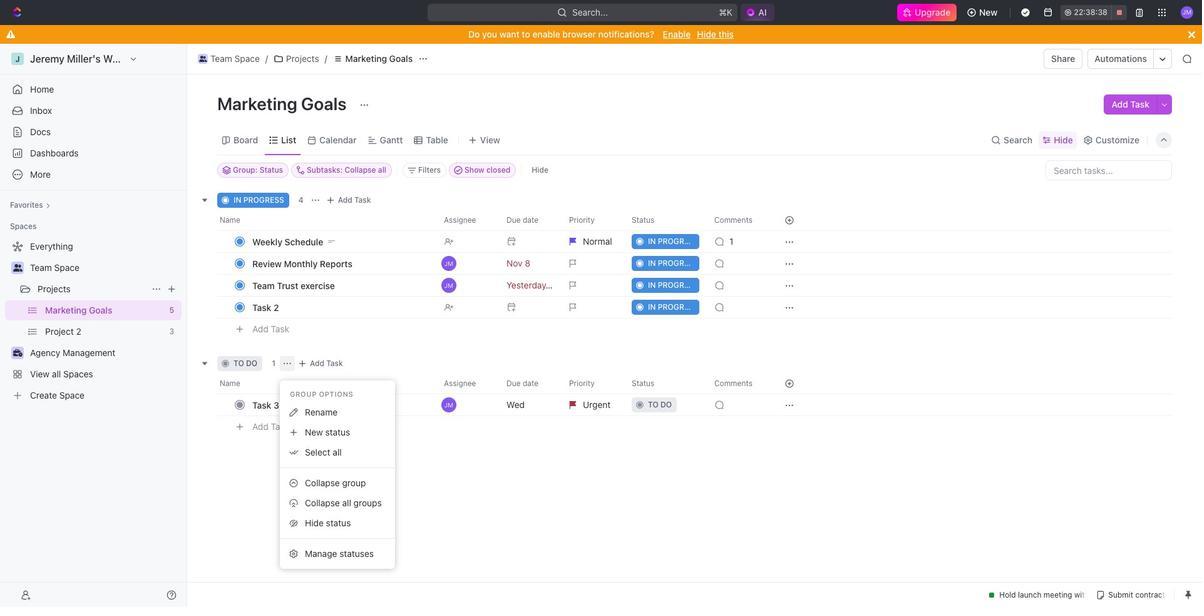 Task type: vqa. For each thing, say whether or not it's contained in the screenshot.
2nd DATE from the top
no



Task type: describe. For each thing, give the bounding box(es) containing it.
board
[[234, 134, 258, 145]]

add up group options
[[310, 359, 324, 368]]

docs link
[[5, 122, 182, 142]]

you
[[482, 29, 497, 39]]

Search tasks... text field
[[1046, 161, 1171, 180]]

calendar
[[319, 134, 357, 145]]

browser
[[562, 29, 596, 39]]

user group image
[[199, 56, 207, 62]]

add down task 3 at the left bottom of the page
[[252, 421, 268, 432]]

this
[[718, 29, 734, 39]]

projects inside tree
[[38, 284, 71, 294]]

customize
[[1096, 134, 1139, 145]]

enable
[[663, 29, 691, 39]]

customize button
[[1079, 131, 1143, 149]]

do you want to enable browser notifications? enable hide this
[[468, 29, 734, 39]]

weekly schedule link
[[249, 233, 434, 251]]

to do
[[234, 359, 257, 368]]

rename button
[[285, 403, 390, 423]]

dashboards link
[[5, 143, 182, 163]]

dashboards
[[30, 148, 79, 158]]

1 horizontal spatial team space
[[210, 53, 260, 64]]

add task up customize
[[1112, 99, 1149, 110]]

team for team trust exercise link
[[252, 280, 275, 291]]

all for select
[[333, 447, 342, 458]]

tree inside sidebar navigation
[[5, 237, 182, 406]]

team trust exercise
[[252, 280, 335, 291]]

search
[[1004, 134, 1033, 145]]

add up customize
[[1112, 99, 1128, 110]]

in
[[234, 195, 241, 205]]

statuses
[[339, 548, 374, 559]]

sidebar navigation
[[0, 44, 187, 607]]

spaces
[[10, 222, 37, 231]]

favorites
[[10, 200, 43, 210]]

inbox
[[30, 105, 52, 116]]

3
[[274, 400, 279, 410]]

22:38:38 button
[[1061, 5, 1127, 20]]

hide inside hide status button
[[305, 518, 324, 528]]

inbox link
[[5, 101, 182, 121]]

group
[[342, 478, 366, 488]]

upgrade link
[[897, 4, 957, 21]]

task down 2
[[271, 323, 289, 334]]

list
[[281, 134, 296, 145]]

select all button
[[285, 443, 390, 463]]

1 horizontal spatial space
[[235, 53, 260, 64]]

collapse all groups
[[305, 498, 382, 508]]

home link
[[5, 80, 182, 100]]

notifications?
[[598, 29, 654, 39]]

⌘k
[[719, 7, 733, 18]]

progress
[[243, 195, 284, 205]]

add task up group options
[[310, 359, 343, 368]]

monthly
[[284, 258, 318, 269]]

hide button
[[1039, 131, 1077, 149]]

1 horizontal spatial marketing
[[345, 53, 387, 64]]

group
[[290, 390, 317, 398]]

1 vertical spatial marketing goals
[[217, 93, 350, 114]]

calendar link
[[317, 131, 357, 149]]

weekly schedule
[[252, 236, 323, 247]]

0 horizontal spatial marketing
[[217, 93, 297, 114]]

hide status button
[[285, 513, 390, 533]]

schedule
[[285, 236, 323, 247]]

select all
[[305, 447, 342, 458]]

‎task
[[252, 302, 271, 313]]

table
[[426, 134, 448, 145]]

2 / from the left
[[325, 53, 327, 64]]

hide status
[[305, 518, 351, 528]]

1 horizontal spatial projects
[[286, 53, 319, 64]]

share
[[1051, 53, 1075, 64]]

collapse all groups button
[[285, 493, 390, 513]]

options
[[319, 390, 353, 398]]

manage statuses
[[305, 548, 374, 559]]

board link
[[231, 131, 258, 149]]



Task type: locate. For each thing, give the bounding box(es) containing it.
new button
[[962, 3, 1005, 23]]

1
[[272, 359, 275, 368]]

0 horizontal spatial projects
[[38, 284, 71, 294]]

0 vertical spatial goals
[[389, 53, 413, 64]]

0 vertical spatial status
[[325, 427, 350, 438]]

collapse group
[[305, 478, 366, 488]]

1 horizontal spatial to
[[522, 29, 530, 39]]

collapse inside collapse all groups button
[[305, 498, 340, 508]]

add task down task 3 at the left bottom of the page
[[252, 421, 289, 432]]

task 3
[[252, 400, 279, 410]]

new for new
[[979, 7, 998, 18]]

manage
[[305, 548, 337, 559]]

team right user group icon at the left of the page
[[210, 53, 232, 64]]

1 horizontal spatial team space link
[[195, 51, 263, 66]]

new status button
[[285, 423, 390, 443]]

review monthly reports link
[[249, 254, 434, 273]]

status
[[325, 427, 350, 438], [326, 518, 351, 528]]

0 horizontal spatial all
[[333, 447, 342, 458]]

status down rename button
[[325, 427, 350, 438]]

1 vertical spatial all
[[342, 498, 351, 508]]

1 vertical spatial marketing
[[217, 93, 297, 114]]

1 vertical spatial projects
[[38, 284, 71, 294]]

22:38:38
[[1074, 8, 1108, 17]]

0 horizontal spatial team space
[[30, 262, 79, 273]]

tree
[[5, 237, 182, 406]]

add down ‎task
[[252, 323, 268, 334]]

space right user group image
[[54, 262, 79, 273]]

0 vertical spatial to
[[522, 29, 530, 39]]

0 horizontal spatial team space link
[[30, 258, 179, 278]]

marketing goals link
[[330, 51, 416, 66]]

team space
[[210, 53, 260, 64], [30, 262, 79, 273]]

collapse inside button
[[305, 478, 340, 488]]

team space link
[[195, 51, 263, 66], [30, 258, 179, 278]]

4
[[299, 195, 303, 205]]

goals inside marketing goals link
[[389, 53, 413, 64]]

collapse group button
[[285, 473, 390, 493]]

manage statuses button
[[285, 544, 390, 564]]

0 vertical spatial projects
[[286, 53, 319, 64]]

0 horizontal spatial goals
[[301, 93, 347, 114]]

automations button
[[1088, 49, 1153, 68]]

reports
[[320, 258, 352, 269]]

all right select
[[333, 447, 342, 458]]

task left the 3
[[252, 400, 271, 410]]

1 vertical spatial space
[[54, 262, 79, 273]]

new for new status
[[305, 427, 323, 438]]

0 horizontal spatial to
[[234, 359, 244, 368]]

1 vertical spatial team space
[[30, 262, 79, 273]]

team up ‎task
[[252, 280, 275, 291]]

1 horizontal spatial /
[[325, 53, 327, 64]]

team for team space link in sidebar navigation
[[30, 262, 52, 273]]

favorites button
[[5, 198, 56, 213]]

1 vertical spatial team space link
[[30, 258, 179, 278]]

add task button up weekly schedule link
[[323, 193, 376, 208]]

1 vertical spatial status
[[326, 518, 351, 528]]

0 vertical spatial collapse
[[305, 478, 340, 488]]

team space right user group image
[[30, 262, 79, 273]]

to left do on the bottom of page
[[234, 359, 244, 368]]

1 vertical spatial collapse
[[305, 498, 340, 508]]

to right 'want'
[[522, 29, 530, 39]]

do
[[468, 29, 480, 39]]

new
[[979, 7, 998, 18], [305, 427, 323, 438]]

task down the 3
[[271, 421, 289, 432]]

space
[[235, 53, 260, 64], [54, 262, 79, 273]]

collapse
[[305, 478, 340, 488], [305, 498, 340, 508]]

rename
[[305, 407, 338, 418]]

do
[[246, 359, 257, 368]]

collapse up hide status
[[305, 498, 340, 508]]

task
[[1130, 99, 1149, 110], [354, 195, 371, 205], [271, 323, 289, 334], [326, 359, 343, 368], [252, 400, 271, 410], [271, 421, 289, 432]]

add task up weekly schedule link
[[338, 195, 371, 205]]

‎task 2 link
[[249, 298, 434, 316]]

1 / from the left
[[265, 53, 268, 64]]

exercise
[[301, 280, 335, 291]]

in progress
[[234, 195, 284, 205]]

all left groups
[[342, 498, 351, 508]]

hide inside hide button
[[532, 165, 548, 175]]

task up customize
[[1130, 99, 1149, 110]]

1 vertical spatial team
[[30, 262, 52, 273]]

select
[[305, 447, 330, 458]]

user group image
[[13, 264, 22, 272]]

add task button down task 3 at the left bottom of the page
[[247, 419, 294, 434]]

hide button
[[527, 163, 553, 178]]

marketing
[[345, 53, 387, 64], [217, 93, 297, 114]]

2 horizontal spatial team
[[252, 280, 275, 291]]

group options
[[290, 390, 353, 398]]

task up options
[[326, 359, 343, 368]]

0 horizontal spatial team
[[30, 262, 52, 273]]

0 horizontal spatial projects link
[[38, 279, 146, 299]]

2 vertical spatial team
[[252, 280, 275, 291]]

status for new status
[[325, 427, 350, 438]]

tree containing team space
[[5, 237, 182, 406]]

add task
[[1112, 99, 1149, 110], [338, 195, 371, 205], [252, 323, 289, 334], [310, 359, 343, 368], [252, 421, 289, 432]]

new status
[[305, 427, 350, 438]]

‎task 2
[[252, 302, 279, 313]]

0 vertical spatial projects link
[[270, 51, 322, 66]]

new up select
[[305, 427, 323, 438]]

add task down '‎task 2'
[[252, 323, 289, 334]]

enable
[[532, 29, 560, 39]]

share button
[[1044, 49, 1083, 69]]

add
[[1112, 99, 1128, 110], [338, 195, 352, 205], [252, 323, 268, 334], [310, 359, 324, 368], [252, 421, 268, 432]]

0 vertical spatial new
[[979, 7, 998, 18]]

automations
[[1095, 53, 1147, 64]]

hide inside hide dropdown button
[[1054, 134, 1073, 145]]

0 horizontal spatial /
[[265, 53, 268, 64]]

status inside hide status button
[[326, 518, 351, 528]]

status down collapse all groups button
[[326, 518, 351, 528]]

want
[[499, 29, 519, 39]]

1 vertical spatial to
[[234, 359, 244, 368]]

0 vertical spatial marketing
[[345, 53, 387, 64]]

task up weekly schedule link
[[354, 195, 371, 205]]

groups
[[354, 498, 382, 508]]

status inside new status button
[[325, 427, 350, 438]]

list link
[[279, 131, 296, 149]]

gantt
[[380, 134, 403, 145]]

space inside sidebar navigation
[[54, 262, 79, 273]]

trust
[[277, 280, 298, 291]]

docs
[[30, 126, 51, 137]]

0 vertical spatial team space
[[210, 53, 260, 64]]

0 horizontal spatial new
[[305, 427, 323, 438]]

team space link inside sidebar navigation
[[30, 258, 179, 278]]

1 vertical spatial goals
[[301, 93, 347, 114]]

all
[[333, 447, 342, 458], [342, 498, 351, 508]]

0 vertical spatial team space link
[[195, 51, 263, 66]]

search button
[[987, 131, 1036, 149]]

team trust exercise link
[[249, 276, 434, 295]]

upgrade
[[915, 7, 950, 18]]

team space right user group icon at the left of the page
[[210, 53, 260, 64]]

weekly
[[252, 236, 282, 247]]

hide
[[697, 29, 716, 39], [1054, 134, 1073, 145], [532, 165, 548, 175], [305, 518, 324, 528]]

task 3 link
[[249, 396, 434, 414]]

1 horizontal spatial all
[[342, 498, 351, 508]]

projects link
[[270, 51, 322, 66], [38, 279, 146, 299]]

task inside task 3 link
[[252, 400, 271, 410]]

status for hide status
[[326, 518, 351, 528]]

add task button up customize
[[1104, 95, 1157, 115]]

1 collapse from the top
[[305, 478, 340, 488]]

team space inside sidebar navigation
[[30, 262, 79, 273]]

collapse up collapse all groups button
[[305, 478, 340, 488]]

1 horizontal spatial goals
[[389, 53, 413, 64]]

1 horizontal spatial new
[[979, 7, 998, 18]]

goals
[[389, 53, 413, 64], [301, 93, 347, 114]]

collapse for collapse group
[[305, 478, 340, 488]]

search...
[[572, 7, 608, 18]]

space right user group icon at the left of the page
[[235, 53, 260, 64]]

team inside sidebar navigation
[[30, 262, 52, 273]]

projects
[[286, 53, 319, 64], [38, 284, 71, 294]]

0 vertical spatial space
[[235, 53, 260, 64]]

team right user group image
[[30, 262, 52, 273]]

table link
[[423, 131, 448, 149]]

0 vertical spatial all
[[333, 447, 342, 458]]

add task button up group options
[[295, 356, 348, 371]]

review monthly reports
[[252, 258, 352, 269]]

gantt link
[[377, 131, 403, 149]]

1 vertical spatial new
[[305, 427, 323, 438]]

0 vertical spatial team
[[210, 53, 232, 64]]

1 vertical spatial projects link
[[38, 279, 146, 299]]

0 vertical spatial marketing goals
[[345, 53, 413, 64]]

review
[[252, 258, 282, 269]]

new right upgrade
[[979, 7, 998, 18]]

0 horizontal spatial space
[[54, 262, 79, 273]]

add task button down '‎task 2'
[[247, 322, 294, 337]]

1 horizontal spatial team
[[210, 53, 232, 64]]

all for collapse
[[342, 498, 351, 508]]

1 horizontal spatial projects link
[[270, 51, 322, 66]]

2
[[274, 302, 279, 313]]

collapse for collapse all groups
[[305, 498, 340, 508]]

add up weekly schedule link
[[338, 195, 352, 205]]

home
[[30, 84, 54, 95]]

2 collapse from the top
[[305, 498, 340, 508]]



